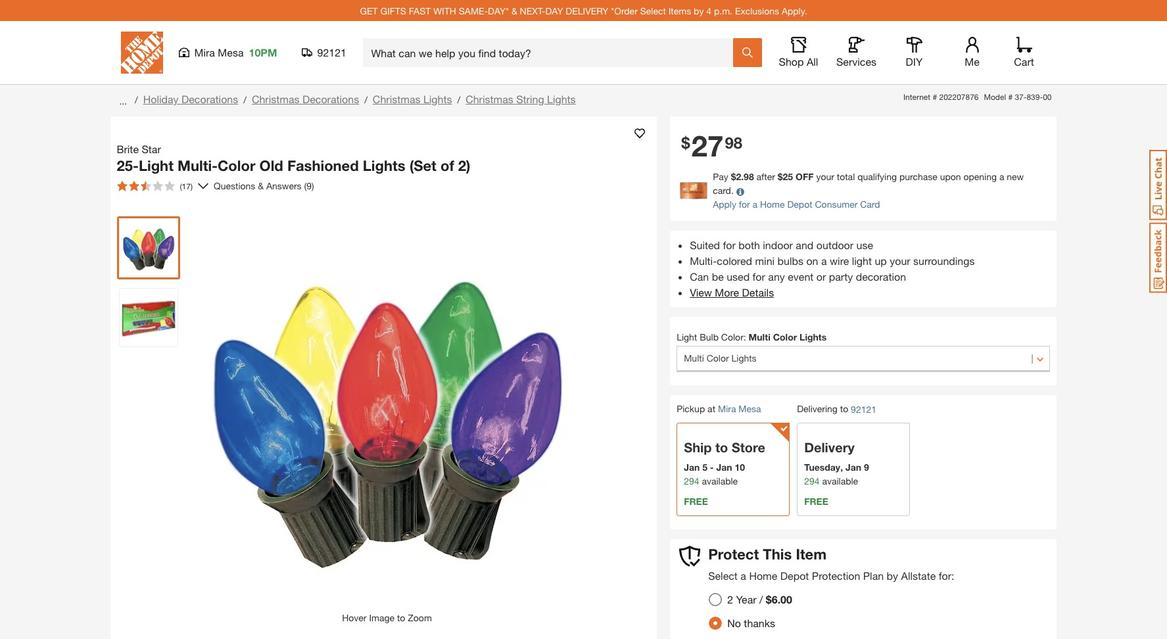 Task type: vqa. For each thing, say whether or not it's contained in the screenshot.
leftmost in.
no



Task type: locate. For each thing, give the bounding box(es) containing it.
2 vertical spatial to
[[397, 612, 405, 623]]

depot down off
[[787, 199, 813, 210]]

lights
[[423, 93, 452, 105], [547, 93, 576, 105], [363, 157, 405, 174], [800, 332, 827, 343], [732, 353, 757, 364]]

# right internet
[[933, 92, 937, 102]]

mesa right at
[[739, 403, 761, 415]]

1 vertical spatial multi
[[684, 353, 704, 364]]

1 vertical spatial your
[[890, 255, 911, 267]]

1 horizontal spatial light
[[677, 332, 697, 343]]

delivery
[[804, 440, 855, 455]]

1 horizontal spatial $
[[731, 171, 736, 182]]

1 horizontal spatial your
[[890, 255, 911, 267]]

to left the zoom
[[397, 612, 405, 623]]

0 horizontal spatial #
[[933, 92, 937, 102]]

multi- up (17)
[[178, 157, 218, 174]]

294 inside delivery tuesday, jan 9 294 available
[[804, 476, 820, 487]]

4
[[706, 5, 712, 16]]

available inside delivery tuesday, jan 9 294 available
[[822, 476, 858, 487]]

(9)
[[304, 180, 314, 191]]

to inside delivering to 92121
[[840, 403, 848, 415]]

upon
[[940, 171, 961, 182]]

& down old
[[258, 180, 264, 191]]

get
[[360, 5, 378, 16]]

option group
[[704, 588, 803, 635]]

p.m.
[[714, 5, 733, 16]]

294 down ship
[[684, 476, 699, 487]]

at
[[708, 403, 716, 415]]

to inside the ship to store jan 5 - jan 10 294 available
[[715, 440, 728, 455]]

home inside protect this item select a home depot protection plan by allstate for:
[[749, 569, 778, 582]]

answers
[[266, 180, 302, 191]]

outdoor
[[817, 239, 854, 251]]

add to list image
[[635, 128, 645, 139]]

delivery
[[566, 5, 609, 16]]

a
[[1000, 171, 1004, 182], [753, 199, 758, 210], [821, 255, 827, 267], [741, 569, 746, 582]]

exclusions
[[735, 5, 779, 16]]

questions & answers (9)
[[214, 180, 314, 191]]

your inside suited for both indoor and outdoor use multi-colored mini bulbs on a wire light up your surroundings can be used for any event or party decoration view more details
[[890, 255, 911, 267]]

2 294 from the left
[[804, 476, 820, 487]]

hover image to zoom button
[[190, 216, 584, 624]]

brite star link
[[117, 141, 166, 157]]

0 horizontal spatial to
[[397, 612, 405, 623]]

home up 2 year / $6.00
[[749, 569, 778, 582]]

surroundings
[[913, 255, 975, 267]]

party
[[829, 271, 853, 283]]

0 horizontal spatial jan
[[684, 462, 700, 473]]

2 christmas from the left
[[373, 93, 421, 105]]

0 vertical spatial home
[[760, 199, 785, 210]]

1 christmas from the left
[[252, 93, 300, 105]]

0 horizontal spatial mesa
[[218, 46, 244, 59]]

92121 right delivering
[[851, 404, 877, 415]]

jan left 5 on the bottom of the page
[[684, 462, 700, 473]]

1 vertical spatial by
[[887, 569, 898, 582]]

bulb
[[700, 332, 719, 343]]

0 horizontal spatial 294
[[684, 476, 699, 487]]

/ right christmas lights "link"
[[457, 94, 460, 105]]

wire
[[830, 255, 849, 267]]

apply.
[[782, 5, 807, 16]]

shop all
[[779, 55, 818, 68]]

indoor
[[763, 239, 793, 251]]

or
[[817, 271, 826, 283]]

free
[[684, 496, 708, 507], [804, 496, 828, 507]]

1 vertical spatial 92121
[[851, 404, 877, 415]]

1 horizontal spatial select
[[708, 569, 738, 582]]

multi inside button
[[684, 353, 704, 364]]

0 horizontal spatial your
[[816, 171, 834, 182]]

christmas lights link
[[373, 93, 452, 105]]

color up questions
[[218, 157, 255, 174]]

by inside protect this item select a home depot protection plan by allstate for:
[[887, 569, 898, 582]]

your right up
[[890, 255, 911, 267]]

$ left 27
[[681, 133, 690, 152]]

mira
[[194, 46, 215, 59], [718, 403, 736, 415]]

$ right after
[[778, 171, 783, 182]]

option group containing 2 year /
[[704, 588, 803, 635]]

mesa left "10pm"
[[218, 46, 244, 59]]

0 horizontal spatial multi
[[684, 353, 704, 364]]

0 horizontal spatial decorations
[[182, 93, 238, 105]]

opening
[[964, 171, 997, 182]]

multi right : in the right bottom of the page
[[749, 332, 771, 343]]

for up colored
[[723, 239, 736, 251]]

color down bulb
[[707, 353, 729, 364]]

diy
[[906, 55, 923, 68]]

mira up holiday decorations link
[[194, 46, 215, 59]]

1 horizontal spatial &
[[512, 5, 517, 16]]

1 vertical spatial &
[[258, 180, 264, 191]]

delivering
[[797, 403, 838, 415]]

0 horizontal spatial for
[[723, 239, 736, 251]]

brite
[[117, 143, 139, 155]]

a down protect
[[741, 569, 746, 582]]

multi down bulb
[[684, 353, 704, 364]]

294
[[684, 476, 699, 487], [804, 476, 820, 487]]

1 horizontal spatial 92121
[[851, 404, 877, 415]]

to
[[840, 403, 848, 415], [715, 440, 728, 455], [397, 612, 405, 623]]

for for suited
[[723, 239, 736, 251]]

1 vertical spatial to
[[715, 440, 728, 455]]

2 vertical spatial for
[[753, 271, 765, 283]]

for for apply
[[739, 199, 750, 210]]

2.5 stars image
[[117, 181, 175, 191]]

92121 up ... / holiday decorations / christmas decorations / christmas lights / christmas string lights
[[317, 46, 347, 59]]

$ right "pay"
[[731, 171, 736, 182]]

0 horizontal spatial available
[[702, 476, 738, 487]]

0 vertical spatial to
[[840, 403, 848, 415]]

0 vertical spatial by
[[694, 5, 704, 16]]

by right plan
[[887, 569, 898, 582]]

year
[[736, 593, 757, 606]]

0 vertical spatial mesa
[[218, 46, 244, 59]]

0 horizontal spatial by
[[694, 5, 704, 16]]

0 horizontal spatial light
[[139, 157, 174, 174]]

get gifts fast with same-day* & next-day delivery *order select items by 4 p.m. exclusions apply.
[[360, 5, 807, 16]]

available down "-" at the right bottom
[[702, 476, 738, 487]]

-
[[710, 462, 714, 473]]

# left 37-
[[1008, 92, 1013, 102]]

1 vertical spatial select
[[708, 569, 738, 582]]

0 vertical spatial select
[[640, 5, 666, 16]]

0 vertical spatial &
[[512, 5, 517, 16]]

0 vertical spatial your
[[816, 171, 834, 182]]

2 # from the left
[[1008, 92, 1013, 102]]

jan left 9
[[846, 462, 862, 473]]

lights inside button
[[732, 353, 757, 364]]

1 horizontal spatial for
[[739, 199, 750, 210]]

1 vertical spatial depot
[[780, 569, 809, 582]]

1 horizontal spatial by
[[887, 569, 898, 582]]

$6.00
[[766, 593, 792, 606]]

1 294 from the left
[[684, 476, 699, 487]]

multi- inside brite star 25-light multi-color old fashioned lights (set of 2)
[[178, 157, 218, 174]]

2 horizontal spatial christmas
[[466, 93, 513, 105]]

hover image to zoom
[[342, 612, 432, 623]]

available down tuesday,
[[822, 476, 858, 487]]

0 horizontal spatial select
[[640, 5, 666, 16]]

839-
[[1027, 92, 1043, 102]]

select down protect
[[708, 569, 738, 582]]

me button
[[951, 37, 993, 68]]

0 vertical spatial light
[[139, 157, 174, 174]]

your total qualifying purchase upon opening a new card.
[[713, 171, 1024, 196]]

to right ship
[[715, 440, 728, 455]]

questions
[[214, 180, 255, 191]]

model
[[984, 92, 1006, 102]]

0 horizontal spatial 92121
[[317, 46, 347, 59]]

light inside brite star 25-light multi-color old fashioned lights (set of 2)
[[139, 157, 174, 174]]

pay
[[713, 171, 728, 182]]

depot down item at the bottom of the page
[[780, 569, 809, 582]]

cart link
[[1010, 37, 1039, 68]]

0 horizontal spatial christmas
[[252, 93, 300, 105]]

1 horizontal spatial mesa
[[739, 403, 761, 415]]

1 horizontal spatial mira
[[718, 403, 736, 415]]

light left bulb
[[677, 332, 697, 343]]

light
[[139, 157, 174, 174], [677, 332, 697, 343]]

light down star in the left of the page
[[139, 157, 174, 174]]

1 jan from the left
[[684, 462, 700, 473]]

2 available from the left
[[822, 476, 858, 487]]

after
[[757, 171, 775, 182]]

0 vertical spatial depot
[[787, 199, 813, 210]]

for down info image in the right of the page
[[739, 199, 750, 210]]

select
[[640, 5, 666, 16], [708, 569, 738, 582]]

294 down tuesday,
[[804, 476, 820, 487]]

294 inside the ship to store jan 5 - jan 10 294 available
[[684, 476, 699, 487]]

by left the 4
[[694, 5, 704, 16]]

&
[[512, 5, 517, 16], [258, 180, 264, 191]]

item
[[796, 546, 827, 563]]

1 free from the left
[[684, 496, 708, 507]]

diy button
[[893, 37, 935, 68]]

0 horizontal spatial $
[[681, 133, 690, 152]]

new
[[1007, 171, 1024, 182]]

gifts
[[380, 5, 406, 16]]

star
[[142, 143, 161, 155]]

0 vertical spatial mira
[[194, 46, 215, 59]]

1 horizontal spatial free
[[804, 496, 828, 507]]

/ right year
[[760, 593, 763, 606]]

2 horizontal spatial for
[[753, 271, 765, 283]]

multi- inside suited for both indoor and outdoor use multi-colored mini bulbs on a wire light up your surroundings can be used for any event or party decoration view more details
[[690, 255, 717, 267]]

jan right "-" at the right bottom
[[716, 462, 732, 473]]

decorations
[[182, 93, 238, 105], [302, 93, 359, 105]]

a right on
[[821, 255, 827, 267]]

free down 5 on the bottom of the page
[[684, 496, 708, 507]]

1 vertical spatial mira
[[718, 403, 736, 415]]

multi- down 'suited'
[[690, 255, 717, 267]]

1 available from the left
[[702, 476, 738, 487]]

0 vertical spatial multi
[[749, 332, 771, 343]]

2 horizontal spatial jan
[[846, 462, 862, 473]]

...
[[119, 95, 127, 106]]

1 vertical spatial for
[[723, 239, 736, 251]]

(17)
[[180, 181, 193, 191]]

0 vertical spatial 92121
[[317, 46, 347, 59]]

a left new
[[1000, 171, 1004, 182]]

10
[[735, 462, 745, 473]]

0 vertical spatial for
[[739, 199, 750, 210]]

free down tuesday,
[[804, 496, 828, 507]]

2 free from the left
[[804, 496, 828, 507]]

jan
[[684, 462, 700, 473], [716, 462, 732, 473], [846, 462, 862, 473]]

9
[[864, 462, 869, 473]]

your
[[816, 171, 834, 182], [890, 255, 911, 267]]

3 jan from the left
[[846, 462, 862, 473]]

christmas
[[252, 93, 300, 105], [373, 93, 421, 105], [466, 93, 513, 105]]

select left items
[[640, 5, 666, 16]]

brite star christmas string lights 37 839 00 64.0 image
[[119, 219, 177, 277]]

1 horizontal spatial jan
[[716, 462, 732, 473]]

to for store
[[715, 440, 728, 455]]

0 horizontal spatial multi-
[[178, 157, 218, 174]]

both
[[739, 239, 760, 251]]

0 vertical spatial multi-
[[178, 157, 218, 174]]

mira right at
[[718, 403, 736, 415]]

color
[[218, 157, 255, 174], [721, 332, 744, 343], [773, 332, 797, 343], [707, 353, 729, 364]]

your left "total" at the top right of page
[[816, 171, 834, 182]]

color inside button
[[707, 353, 729, 364]]

home down after
[[760, 199, 785, 210]]

1 horizontal spatial #
[[1008, 92, 1013, 102]]

for:
[[939, 569, 954, 582]]

1 horizontal spatial christmas
[[373, 93, 421, 105]]

1 vertical spatial multi-
[[690, 255, 717, 267]]

to left 92121 link
[[840, 403, 848, 415]]

1 horizontal spatial decorations
[[302, 93, 359, 105]]

37-
[[1015, 92, 1027, 102]]

mesa
[[218, 46, 244, 59], [739, 403, 761, 415]]

1 horizontal spatial available
[[822, 476, 858, 487]]

decorations down 92121 button
[[302, 93, 359, 105]]

for
[[739, 199, 750, 210], [723, 239, 736, 251], [753, 271, 765, 283]]

1 horizontal spatial to
[[715, 440, 728, 455]]

holiday
[[143, 93, 179, 105]]

fast
[[409, 5, 431, 16]]

2 horizontal spatial $
[[778, 171, 783, 182]]

2 horizontal spatial to
[[840, 403, 848, 415]]

for up details
[[753, 271, 765, 283]]

the home depot logo image
[[121, 32, 163, 74]]

1 vertical spatial home
[[749, 569, 778, 582]]

depot
[[787, 199, 813, 210], [780, 569, 809, 582]]

1 horizontal spatial multi-
[[690, 255, 717, 267]]

0 horizontal spatial mira
[[194, 46, 215, 59]]

& right 'day*'
[[512, 5, 517, 16]]

1 horizontal spatial 294
[[804, 476, 820, 487]]

decorations right holiday
[[182, 93, 238, 105]]

0 horizontal spatial free
[[684, 496, 708, 507]]



Task type: describe. For each thing, give the bounding box(es) containing it.
bulbs
[[778, 255, 804, 267]]

jan inside delivery tuesday, jan 9 294 available
[[846, 462, 862, 473]]

... button
[[117, 91, 130, 110]]

with
[[433, 5, 456, 16]]

1 vertical spatial mesa
[[739, 403, 761, 415]]

internet
[[904, 92, 931, 102]]

/ left christmas lights "link"
[[364, 94, 368, 105]]

tuesday,
[[804, 462, 843, 473]]

view
[[690, 286, 712, 299]]

next-
[[520, 5, 546, 16]]

(17) button
[[111, 175, 198, 196]]

lights inside brite star 25-light multi-color old fashioned lights (set of 2)
[[363, 157, 405, 174]]

light bulb color : multi color lights
[[677, 332, 827, 343]]

more
[[715, 286, 739, 299]]

thanks
[[744, 617, 775, 629]]

depot inside protect this item select a home depot protection plan by allstate for:
[[780, 569, 809, 582]]

off
[[796, 171, 814, 182]]

mini
[[755, 255, 775, 267]]

2 jan from the left
[[716, 462, 732, 473]]

free for tuesday,
[[804, 496, 828, 507]]

me
[[965, 55, 980, 68]]

old
[[259, 157, 283, 174]]

all
[[807, 55, 818, 68]]

202207876
[[939, 92, 979, 102]]

internet # 202207876 model # 37-839-00
[[904, 92, 1052, 102]]

to for 92121
[[840, 403, 848, 415]]

pickup at mira mesa
[[677, 403, 761, 415]]

this
[[763, 546, 792, 563]]

pay $ 2.98 after $ 25 off
[[713, 171, 814, 182]]

a inside your total qualifying purchase upon opening a new card.
[[1000, 171, 1004, 182]]

zoom
[[408, 612, 432, 623]]

info image
[[736, 188, 744, 196]]

2 decorations from the left
[[302, 93, 359, 105]]

apply now image
[[680, 182, 713, 199]]

qualifying
[[858, 171, 897, 182]]

5
[[702, 462, 708, 473]]

apply for a home depot consumer card link
[[713, 199, 880, 210]]

no
[[727, 617, 741, 629]]

92121 inside button
[[317, 46, 347, 59]]

suited
[[690, 239, 720, 251]]

2.98
[[736, 171, 754, 182]]

on
[[807, 255, 818, 267]]

day*
[[488, 5, 509, 16]]

delivering to 92121
[[797, 403, 877, 415]]

2 year / $6.00
[[727, 593, 792, 606]]

can
[[690, 271, 709, 283]]

2)
[[458, 157, 471, 174]]

a down 'pay $ 2.98 after $ 25 off'
[[753, 199, 758, 210]]

fashioned
[[287, 157, 359, 174]]

select inside protect this item select a home depot protection plan by allstate for:
[[708, 569, 738, 582]]

up
[[875, 255, 887, 267]]

a inside protect this item select a home depot protection plan by allstate for:
[[741, 569, 746, 582]]

total
[[837, 171, 855, 182]]

cart
[[1014, 55, 1034, 68]]

0 horizontal spatial &
[[258, 180, 264, 191]]

shop
[[779, 55, 804, 68]]

string
[[516, 93, 544, 105]]

multi color lights
[[684, 353, 757, 364]]

apply
[[713, 199, 737, 210]]

What can we help you find today? search field
[[371, 39, 732, 66]]

christmas decorations link
[[252, 93, 359, 105]]

3 christmas from the left
[[466, 93, 513, 105]]

light
[[852, 255, 872, 267]]

1 horizontal spatial multi
[[749, 332, 771, 343]]

card.
[[713, 185, 734, 196]]

10pm
[[249, 46, 277, 59]]

suited for both indoor and outdoor use multi-colored mini bulbs on a wire light up your surroundings can be used for any event or party decoration view more details
[[690, 239, 975, 299]]

brite star christmas string lights 37 839 00 c3.1 image
[[119, 288, 177, 346]]

color right : in the right bottom of the page
[[773, 332, 797, 343]]

colored
[[717, 255, 752, 267]]

your inside your total qualifying purchase upon opening a new card.
[[816, 171, 834, 182]]

98
[[725, 133, 743, 152]]

/ right ... "button"
[[135, 94, 138, 105]]

items
[[669, 5, 691, 16]]

details
[[742, 286, 774, 299]]

92121 inside delivering to 92121
[[851, 404, 877, 415]]

/ down mira mesa 10pm
[[243, 94, 247, 105]]

1 vertical spatial light
[[677, 332, 697, 343]]

card
[[860, 199, 880, 210]]

25
[[783, 171, 793, 182]]

feedback link image
[[1150, 222, 1167, 293]]

live chat image
[[1150, 150, 1167, 220]]

$ inside $ 27 98
[[681, 133, 690, 152]]

delivery tuesday, jan 9 294 available
[[804, 440, 869, 487]]

92121 link
[[851, 403, 877, 416]]

hover
[[342, 612, 367, 623]]

image
[[369, 612, 395, 623]]

multi color lights button
[[677, 346, 1051, 372]]

same-
[[459, 5, 488, 16]]

00
[[1043, 92, 1052, 102]]

services
[[836, 55, 877, 68]]

purchase
[[900, 171, 938, 182]]

no thanks
[[727, 617, 775, 629]]

color right bulb
[[721, 332, 744, 343]]

pickup
[[677, 403, 705, 415]]

day
[[545, 5, 563, 16]]

use
[[857, 239, 873, 251]]

1 decorations from the left
[[182, 93, 238, 105]]

holiday decorations link
[[143, 93, 238, 105]]

event
[[788, 271, 814, 283]]

ship
[[684, 440, 712, 455]]

protect this item select a home depot protection plan by allstate for:
[[708, 546, 954, 582]]

shop all button
[[778, 37, 820, 68]]

color inside brite star 25-light multi-color old fashioned lights (set of 2)
[[218, 157, 255, 174]]

1 # from the left
[[933, 92, 937, 102]]

free for to
[[684, 496, 708, 507]]

be
[[712, 271, 724, 283]]

to inside button
[[397, 612, 405, 623]]

a inside suited for both indoor and outdoor use multi-colored mini bulbs on a wire light up your surroundings can be used for any event or party decoration view more details
[[821, 255, 827, 267]]

available inside the ship to store jan 5 - jan 10 294 available
[[702, 476, 738, 487]]



